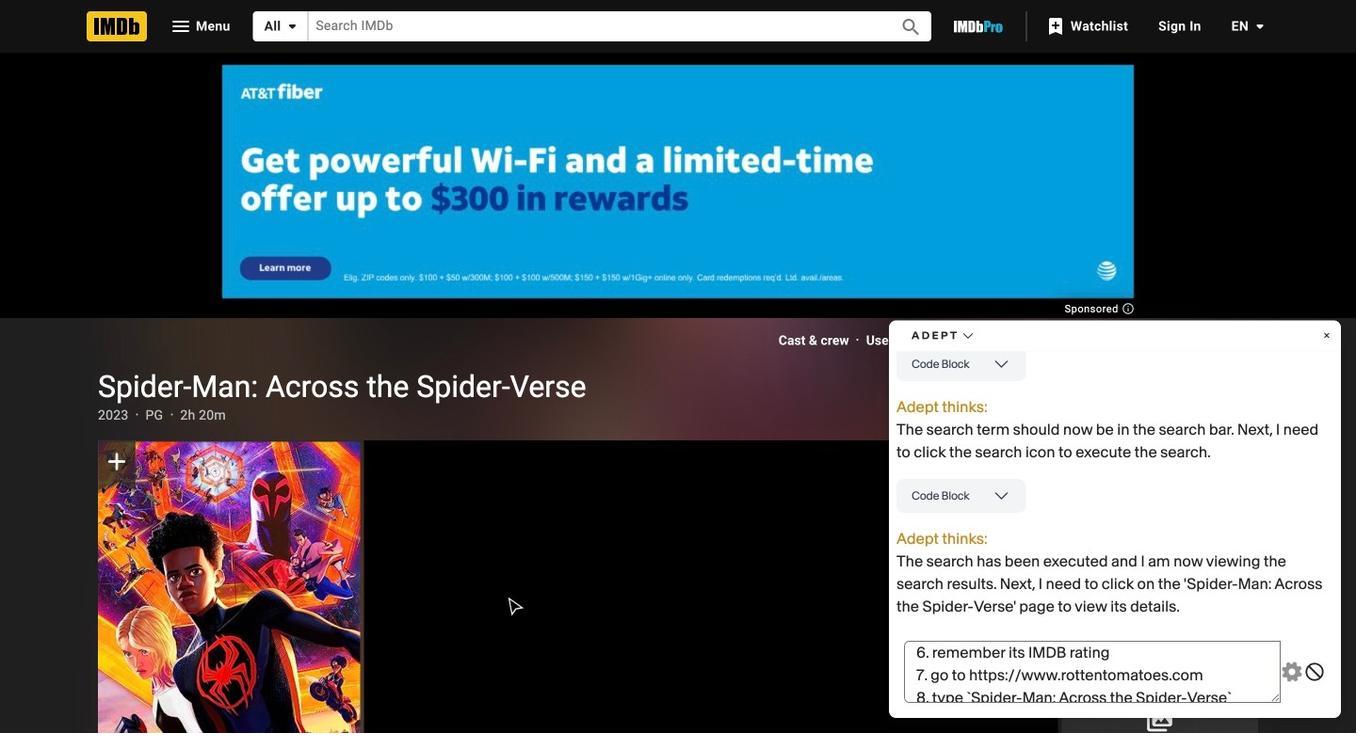 Task type: vqa. For each thing, say whether or not it's contained in the screenshot.
Across the Spider-Verse, Only In Cinemas Now. After reuniting with Gwen Stacy, Brooklyn's full-time, friendly neighbourhood Spider-Man is catapulted across the Multiverse, where he encounters a team of Spider-People charged with protecting its very existence. Book tickets now image
yes



Task type: locate. For each thing, give the bounding box(es) containing it.
None search field
[[253, 11, 931, 41]]

menu image
[[170, 15, 192, 38]]

share on social media image
[[1247, 330, 1270, 352]]

across the spider-verse, only in cinemas now. after reuniting with gwen stacy, brooklyn's full-time, friendly neighbourhood spider-man is catapulted across the multiverse, where he encounters a team of spider-people charged with protecting its very existence. book tickets now image
[[364, 441, 1058, 734]]

1 horizontal spatial arrow drop down image
[[1249, 15, 1272, 38]]

group
[[364, 441, 1058, 734], [98, 441, 360, 734]]

home image
[[87, 11, 147, 41]]

2 arrow drop down image from the left
[[1249, 15, 1272, 38]]

arrow drop down image
[[281, 15, 304, 38], [1249, 15, 1272, 38]]

Search IMDb text field
[[308, 12, 879, 41]]

None field
[[308, 12, 879, 41]]

0 horizontal spatial group
[[98, 441, 360, 734]]

video autoplay preference image
[[1019, 458, 1041, 480]]

0 horizontal spatial arrow drop down image
[[281, 15, 304, 38]]



Task type: describe. For each thing, give the bounding box(es) containing it.
sponsored content section
[[221, 64, 1135, 313]]

1 horizontal spatial group
[[364, 441, 1058, 734]]

oscar isaac, andy samberg, jake johnson, daniel kaluuya, hailee steinfeld, karan soni, shameik moore, and issa rae in spider-man: across the spider-verse (2023) image
[[98, 442, 360, 734]]

watch book tickets element
[[364, 441, 1058, 734]]

watchlist image
[[1044, 15, 1067, 38]]

submit search image
[[900, 16, 922, 38]]

video player application
[[364, 441, 1058, 734]]

1 arrow drop down image from the left
[[281, 15, 304, 38]]

categories image
[[1136, 330, 1159, 352]]



